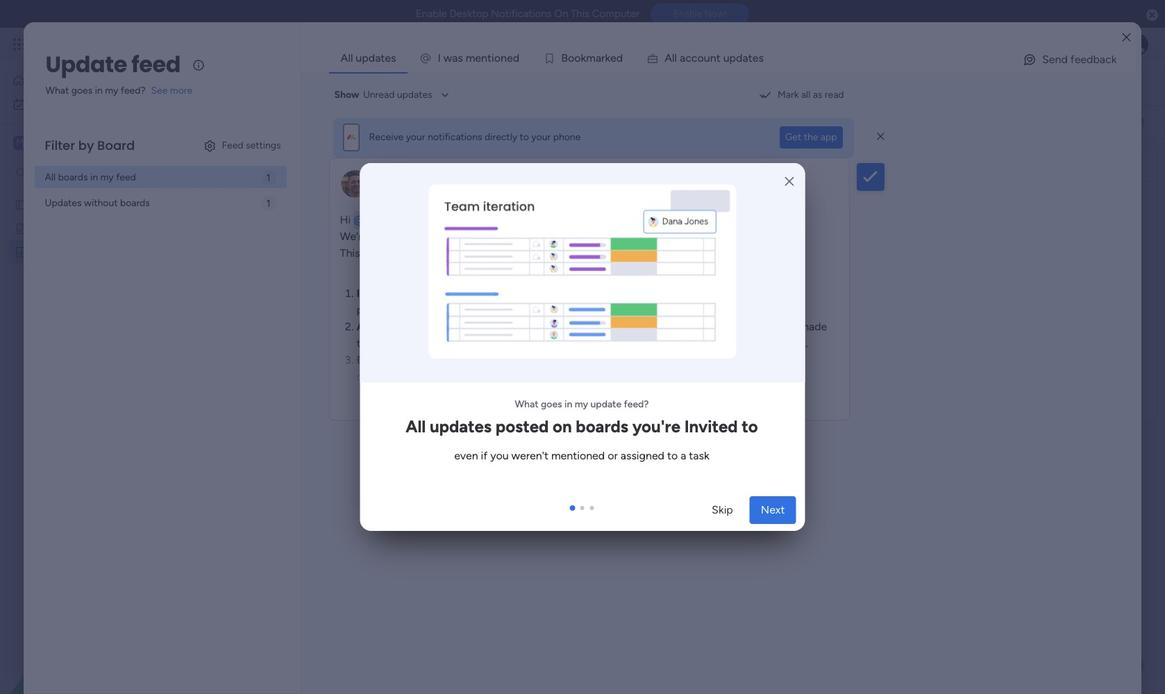 Task type: describe. For each thing, give the bounding box(es) containing it.
hi
[[340, 213, 351, 226]]

boards inside what goes in my update feed? all updates posted on boards you're invited to
[[576, 417, 629, 437]]

board for my first board
[[68, 199, 93, 210]]

pick
[[736, 320, 756, 333]]

your inside you don't have to be a techie to feel confident in getting started, which makes onboarding anyone in your team as simple as using their phone.
[[574, 370, 596, 383]]

1 vertical spatial new
[[33, 246, 53, 258]]

3 t from the left
[[748, 51, 753, 65]]

notifications
[[428, 131, 482, 143]]

m for a
[[586, 51, 596, 65]]

0 vertical spatial this
[[571, 8, 590, 20]]

projects
[[357, 303, 398, 316]]

more dots image
[[1131, 159, 1140, 170]]

adjust for your exact needs:
[[357, 320, 501, 333]]

connected
[[320, 116, 367, 128]]

home
[[31, 74, 57, 86]]

1 o from the left
[[494, 51, 501, 65]]

very
[[393, 246, 414, 259]]

enable for enable now!
[[674, 9, 703, 20]]

2 e from the left
[[507, 51, 513, 65]]

ease.
[[500, 303, 525, 316]]

this inside hi @kendall parks , we're so glad you're here. this is the very beginning of your team's journey to exceptional teamwork.
[[340, 246, 360, 259]]

dapulse close image
[[1147, 8, 1159, 22]]

1 c from the left
[[686, 51, 692, 65]]

0 horizontal spatial boards
[[58, 171, 88, 183]]

workspace image
[[13, 135, 27, 151]]

first
[[48, 199, 66, 210]]

1 vertical spatial even
[[454, 449, 478, 463]]

4 e from the left
[[753, 51, 759, 65]]

update
[[591, 399, 622, 410]]

the inside 'button'
[[804, 131, 818, 143]]

m for e
[[466, 51, 475, 65]]

your down 'search' 'icon'
[[532, 131, 551, 143]]

easy onboarding, fast adoption:
[[357, 353, 519, 366]]

3 o from the left
[[575, 51, 581, 65]]

d for a l l a c c o u n t u p d a t e s
[[736, 51, 743, 65]]

main
[[32, 136, 56, 149]]

roy
[[375, 177, 395, 190]]

if
[[481, 449, 488, 463]]

enable for enable desktop notifications on this computer
[[416, 8, 447, 20]]

and left robust:
[[402, 287, 421, 300]]

a right i
[[452, 51, 458, 65]]

a
[[665, 51, 672, 65]]

beginning
[[417, 246, 466, 259]]

make
[[407, 337, 433, 350]]

roy mann
[[375, 177, 425, 190]]

1 u from the left
[[704, 51, 710, 65]]

complex
[[758, 287, 800, 300]]

close image
[[1123, 32, 1131, 43]]

settings image
[[1132, 115, 1146, 129]]

we're
[[340, 230, 368, 243]]

management
[[140, 36, 216, 52]]

mark all as read button
[[753, 84, 850, 106]]

template,
[[357, 337, 404, 350]]

own,
[[470, 337, 494, 350]]

search everything image
[[1045, 38, 1059, 51]]

enable now! button
[[651, 4, 750, 24]]

don't
[[543, 353, 569, 366]]

updates inside all updates link
[[356, 51, 396, 65]]

display modes group
[[616, 72, 681, 94]]

read
[[556, 399, 581, 412]]

2 l from the left
[[675, 51, 677, 65]]

anyone
[[524, 370, 560, 383]]

send
[[1043, 53, 1068, 66]]

feed settings button
[[197, 135, 287, 157]]

starts
[[527, 320, 555, 333]]

Search in workspace field
[[29, 165, 116, 181]]

feed settings
[[222, 140, 281, 151]]

b o o k m a r k e d
[[561, 51, 623, 65]]

filter by board
[[45, 137, 135, 154]]

your up make at the left of page
[[411, 320, 434, 333]]

updates
[[45, 197, 82, 209]]

onboarding
[[464, 370, 521, 383]]

all for read
[[802, 89, 811, 101]]

dapulse x slim image
[[785, 174, 794, 190]]

of inside hi @kendall parks , we're so glad you're here. this is the very beginning of your team's journey to exceptional teamwork.
[[469, 246, 479, 259]]

b
[[561, 51, 568, 65]]

0 horizontal spatial for
[[393, 320, 408, 333]]

in down don't
[[563, 370, 572, 383]]

all for all boards in my feed
[[45, 171, 56, 183]]

so
[[371, 230, 383, 243]]

most
[[730, 287, 755, 300]]

all updates link
[[330, 45, 407, 72]]

board
[[97, 137, 135, 154]]

update
[[46, 49, 127, 80]]

workflows
[[422, 303, 473, 316]]

0 vertical spatial more
[[170, 85, 193, 97]]

6
[[1132, 289, 1138, 301]]

get the app button
[[780, 126, 843, 148]]

kendall parks image
[[1127, 33, 1149, 56]]

see more link
[[151, 84, 193, 98]]

1 vertical spatial lottie animation element
[[0, 554, 177, 695]]

0 horizontal spatial feed?
[[121, 85, 145, 97]]

my for all
[[575, 399, 588, 410]]

filter for filter by board
[[45, 137, 75, 154]]

a right b
[[596, 51, 602, 65]]

3 e from the left
[[611, 51, 617, 65]]

i
[[492, 51, 494, 65]]

be
[[611, 353, 624, 366]]

the inside plan, manage and track all types of work, even for the most complex projects and workflows with ease.
[[710, 287, 727, 300]]

1 connected board button
[[287, 111, 400, 133]]

d for i w a s m e n t i o n e d
[[513, 51, 520, 65]]

to left task
[[667, 449, 678, 463]]

goes for all
[[541, 399, 562, 410]]

1 l from the left
[[672, 51, 675, 65]]

in up phone.
[[754, 353, 763, 366]]

mark all as read
[[778, 89, 844, 101]]

board for 1 connected board
[[369, 116, 394, 128]]

workspace selection element
[[13, 135, 116, 153]]

which
[[397, 370, 427, 383]]

feed? inside what goes in my update feed? all updates posted on boards you're invited to
[[624, 399, 649, 410]]

to inside what goes in my update feed? all updates posted on boards you're invited to
[[742, 417, 758, 437]]

add to favorites image
[[395, 76, 408, 90]]

phone
[[553, 131, 581, 143]]

2 c from the left
[[692, 51, 698, 65]]

4 o from the left
[[698, 51, 704, 65]]

0 vertical spatial feed
[[131, 49, 181, 80]]

2 k from the left
[[605, 51, 611, 65]]

track
[[552, 287, 577, 300]]

manage
[[489, 287, 529, 300]]

read
[[825, 89, 844, 101]]

it
[[436, 337, 443, 350]]

a right p
[[743, 51, 748, 65]]

exact
[[436, 320, 465, 333]]

with inside 'it all starts with a customizable board. you can pick a ready-made template, make it your own, and choose the building blocks needed to jumpstart your work.'
[[558, 320, 580, 333]]

list box containing my first board
[[0, 190, 177, 451]]

on
[[554, 8, 568, 20]]

adjust
[[357, 320, 390, 333]]

phone.
[[744, 370, 778, 383]]

hi @kendall parks , we're so glad you're here. this is the very beginning of your team's journey to exceptional teamwork.
[[340, 213, 711, 259]]

1 n from the left
[[481, 51, 488, 65]]

0 horizontal spatial as
[[627, 370, 638, 383]]

0 horizontal spatial new dashboard
[[33, 246, 102, 258]]

next
[[761, 503, 785, 517]]

a inside you don't have to be a techie to feel confident in getting started, which makes onboarding anyone in your team as simple as using their phone.
[[626, 353, 632, 366]]

Filter dashboard by text search field
[[414, 111, 545, 133]]

,
[[430, 213, 432, 226]]

to left be
[[598, 353, 608, 366]]

desktop
[[450, 8, 489, 20]]

receive
[[369, 131, 404, 143]]

tab list containing all updates
[[329, 44, 1137, 72]]

work,
[[637, 287, 664, 300]]

chart field for more dots icon
[[700, 156, 743, 174]]

r
[[602, 51, 605, 65]]

a l l a c c o u n t u p d a t e s
[[665, 51, 764, 65]]

a right pick
[[759, 320, 765, 333]]

choose
[[518, 337, 554, 350]]

ready-
[[767, 320, 800, 333]]

even inside plan, manage and track all types of work, even for the most complex projects and workflows with ease.
[[667, 287, 691, 300]]



Task type: locate. For each thing, give the bounding box(es) containing it.
l
[[672, 51, 675, 65], [675, 51, 677, 65]]

notes
[[71, 222, 98, 234]]

select product image
[[13, 38, 26, 51]]

0 vertical spatial what
[[46, 85, 69, 97]]

feed up see
[[131, 49, 181, 80]]

1 horizontal spatial s
[[759, 51, 764, 65]]

s
[[458, 51, 463, 65], [759, 51, 764, 65]]

all for all updates
[[341, 51, 353, 65]]

2 horizontal spatial boards
[[576, 417, 629, 437]]

1 vertical spatial new dashboard
[[33, 246, 102, 258]]

lottie animation image for the topmost lottie animation element
[[359, 163, 805, 383]]

1 horizontal spatial lottie animation image
[[359, 163, 805, 383]]

all for with
[[514, 320, 524, 333]]

e right i
[[507, 51, 513, 65]]

help image
[[1075, 38, 1089, 51]]

mann
[[397, 177, 425, 190]]

even left if
[[454, 449, 478, 463]]

2 vertical spatial my
[[575, 399, 588, 410]]

1 for all boards in my feed
[[267, 172, 271, 184]]

to up feel
[[693, 337, 704, 350]]

even right work,
[[667, 287, 691, 300]]

all inside what goes in my update feed? all updates posted on boards you're invited to
[[406, 417, 426, 437]]

chart for more dots image
[[217, 156, 253, 173]]

group
[[570, 506, 594, 511]]

new dashboard inside new dashboard banner
[[209, 67, 383, 99]]

3 n from the left
[[710, 51, 717, 65]]

filter
[[670, 116, 692, 128], [45, 137, 75, 154]]

2 n from the left
[[501, 51, 507, 65]]

0 vertical spatial even
[[667, 287, 691, 300]]

1 vertical spatial lottie animation image
[[0, 554, 177, 695]]

new dashboard banner
[[184, 61, 1165, 139]]

skip
[[712, 503, 733, 517]]

1 vertical spatial updates
[[430, 417, 492, 437]]

0 vertical spatial updates
[[356, 51, 396, 65]]

for left most
[[693, 287, 708, 300]]

you're
[[409, 230, 439, 243]]

meeting notes
[[33, 222, 98, 234]]

t right p
[[748, 51, 753, 65]]

here.
[[442, 230, 466, 243]]

1 horizontal spatial d
[[617, 51, 623, 65]]

0 horizontal spatial board
[[68, 199, 93, 210]]

chart field down arrow down icon
[[700, 156, 743, 174]]

1 vertical spatial 1
[[267, 172, 271, 184]]

to right journey
[[582, 246, 592, 259]]

chart for more dots icon
[[704, 156, 740, 173]]

l up display modes group
[[672, 51, 675, 65]]

my down update feed
[[105, 85, 118, 97]]

p
[[730, 51, 736, 65]]

2 chart field from the left
[[700, 156, 743, 174]]

my first board
[[33, 199, 93, 210]]

public board image
[[15, 198, 28, 211]]

1 horizontal spatial more
[[584, 399, 609, 412]]

2 horizontal spatial as
[[813, 89, 823, 101]]

New Dashboard field
[[206, 67, 387, 99]]

with inside plan, manage and track all types of work, even for the most complex projects and workflows with ease.
[[475, 303, 497, 316]]

1 vertical spatial for
[[393, 320, 408, 333]]

goes up on at the left bottom of the page
[[541, 399, 562, 410]]

1 vertical spatial my
[[100, 171, 114, 183]]

feed? left see
[[121, 85, 145, 97]]

in up on at the left bottom of the page
[[565, 399, 572, 410]]

0 horizontal spatial n
[[481, 51, 488, 65]]

dapulse x slim image
[[877, 130, 885, 143]]

makes
[[430, 370, 462, 383]]

0 vertical spatial 1
[[313, 116, 317, 128]]

2 vertical spatial 1
[[267, 198, 271, 210]]

2 horizontal spatial t
[[748, 51, 753, 65]]

new right the public dashboard image
[[33, 246, 53, 258]]

1 vertical spatial goes
[[541, 399, 562, 410]]

Chart field
[[213, 156, 256, 174], [700, 156, 743, 174]]

simple
[[641, 370, 673, 383]]

new dashboard up connected
[[209, 67, 383, 99]]

weren't
[[512, 449, 549, 463]]

the inside hi @kendall parks , we're so glad you're here. this is the very beginning of your team's journey to exceptional teamwork.
[[373, 246, 390, 259]]

enable
[[416, 8, 447, 20], [674, 9, 703, 20]]

the up don't
[[557, 337, 573, 350]]

goes down update
[[71, 85, 93, 97]]

next button
[[750, 497, 796, 524]]

@kendall
[[354, 213, 401, 226]]

all up the first in the left top of the page
[[45, 171, 56, 183]]

goes inside what goes in my update feed? all updates posted on boards you're invited to
[[541, 399, 562, 410]]

for up make at the left of page
[[393, 320, 408, 333]]

o left r
[[568, 51, 575, 65]]

what goes in my update feed? all updates posted on boards you're invited to
[[406, 399, 758, 437]]

is
[[363, 246, 371, 259]]

enable desktop notifications on this computer
[[416, 8, 640, 20]]

1 horizontal spatial k
[[605, 51, 611, 65]]

m left r
[[586, 51, 596, 65]]

in for what goes in my feed? see more
[[95, 85, 103, 97]]

even if you weren't mentioned or assigned to a task
[[454, 449, 710, 463]]

what for all
[[515, 399, 539, 410]]

all inside plan, manage and track all types of work, even for the most complex projects and workflows with ease.
[[580, 287, 591, 300]]

n right i
[[501, 51, 507, 65]]

: left 6 at the top of page
[[1128, 289, 1130, 301]]

0 vertical spatial feed?
[[121, 85, 145, 97]]

0 horizontal spatial all
[[514, 320, 524, 333]]

d down enable now! button at the top of the page
[[736, 51, 743, 65]]

0 vertical spatial new
[[209, 67, 256, 99]]

to down 'search' 'icon'
[[520, 131, 529, 143]]

o right 'w'
[[494, 51, 501, 65]]

1 horizontal spatial feed?
[[624, 399, 649, 410]]

new inside new dashboard banner
[[209, 67, 256, 99]]

get the app
[[785, 131, 837, 143]]

0 vertical spatial board
[[369, 116, 394, 128]]

as inside button
[[813, 89, 823, 101]]

of
[[469, 246, 479, 259], [624, 287, 635, 300]]

1 horizontal spatial m
[[586, 51, 596, 65]]

all right track in the top of the page
[[580, 287, 591, 300]]

person
[[605, 116, 634, 128]]

read more button
[[330, 392, 849, 420]]

team
[[599, 370, 625, 383]]

2 d from the left
[[617, 51, 623, 65]]

t right 'w'
[[488, 51, 492, 65]]

u left p
[[704, 51, 710, 65]]

0 vertical spatial dashboard
[[262, 67, 383, 99]]

0 horizontal spatial with
[[475, 303, 497, 316]]

1 t from the left
[[488, 51, 492, 65]]

to inside hi @kendall parks , we're so glad you're here. this is the very beginning of your team's journey to exceptional teamwork.
[[582, 246, 592, 259]]

all updates
[[341, 51, 396, 65]]

updates up add to favorites icon
[[356, 51, 396, 65]]

0 vertical spatial goes
[[71, 85, 93, 97]]

m left i
[[466, 51, 475, 65]]

a up building
[[582, 320, 588, 333]]

arrow down image
[[697, 114, 714, 131]]

work.
[[782, 337, 809, 350]]

work management
[[112, 36, 216, 52]]

0 horizontal spatial k
[[581, 51, 586, 65]]

1 horizontal spatial this
[[571, 8, 590, 20]]

assigned
[[621, 449, 665, 463]]

you
[[490, 449, 509, 463]]

i w a s m e n t i o n e d
[[438, 51, 520, 65]]

new dashboard down meeting notes
[[33, 246, 102, 258]]

more right 'read'
[[584, 399, 609, 412]]

exceptional
[[595, 246, 654, 259]]

send feedback
[[1043, 53, 1117, 66]]

e right r
[[611, 51, 617, 65]]

your down have in the bottom of the page
[[574, 370, 596, 383]]

filter left the by on the left of the page
[[45, 137, 75, 154]]

0 vertical spatial for
[[693, 287, 708, 300]]

1 m from the left
[[466, 51, 475, 65]]

can
[[715, 320, 733, 333]]

0 vertical spatial new dashboard
[[209, 67, 383, 99]]

e left i
[[475, 51, 481, 65]]

s right 'w'
[[458, 51, 463, 65]]

1 horizontal spatial n
[[501, 51, 507, 65]]

1 horizontal spatial boards
[[120, 197, 150, 209]]

team's
[[507, 246, 539, 259]]

work management button
[[36, 26, 221, 63]]

1 inside popup button
[[313, 116, 317, 128]]

lottie animation element
[[359, 163, 805, 383], [0, 554, 177, 695]]

enable inside button
[[674, 9, 703, 20]]

0 horizontal spatial :
[[1128, 289, 1130, 301]]

all
[[341, 51, 353, 65], [45, 171, 56, 183], [406, 417, 426, 437]]

read more
[[556, 399, 609, 412]]

board inside popup button
[[369, 116, 394, 128]]

1 horizontal spatial filter
[[670, 116, 692, 128]]

lottie animation image
[[359, 163, 805, 383], [0, 554, 177, 695]]

board up the receive at left top
[[369, 116, 394, 128]]

in inside what goes in my update feed? all updates posted on boards you're invited to
[[565, 399, 572, 410]]

: left 2
[[1131, 313, 1134, 325]]

have
[[571, 353, 595, 366]]

boards up updates
[[58, 171, 88, 183]]

0 vertical spatial all
[[341, 51, 353, 65]]

intuitive and robust:
[[357, 287, 460, 300]]

home option
[[8, 69, 169, 92]]

d right i
[[513, 51, 520, 65]]

all right mark
[[802, 89, 811, 101]]

as down feel
[[676, 370, 687, 383]]

2 horizontal spatial d
[[736, 51, 743, 65]]

0 horizontal spatial m
[[466, 51, 475, 65]]

as right 'team' on the right bottom
[[627, 370, 638, 383]]

0 horizontal spatial all
[[45, 171, 56, 183]]

what down update
[[46, 85, 69, 97]]

more
[[170, 85, 193, 97], [584, 399, 609, 412]]

2 s from the left
[[759, 51, 764, 65]]

my left update
[[575, 399, 588, 410]]

board
[[369, 116, 394, 128], [68, 199, 93, 210]]

1 chart field from the left
[[213, 156, 256, 174]]

m
[[466, 51, 475, 65], [586, 51, 596, 65]]

a left task
[[681, 449, 686, 463]]

chart down feed
[[217, 156, 253, 173]]

1 horizontal spatial chart field
[[700, 156, 743, 174]]

with down plan, manage and track all types of work, even for the most complex projects and workflows with ease.
[[558, 320, 580, 333]]

dashboard
[[262, 67, 383, 99], [55, 246, 102, 258]]

1 horizontal spatial updates
[[430, 417, 492, 437]]

n
[[481, 51, 488, 65], [501, 51, 507, 65], [710, 51, 717, 65]]

my for more
[[105, 85, 118, 97]]

chart down arrow down icon
[[704, 156, 740, 173]]

you left can
[[694, 320, 712, 333]]

1 vertical spatial filter
[[45, 137, 75, 154]]

filter for filter
[[670, 116, 692, 128]]

a right be
[[626, 353, 632, 366]]

your inside hi @kendall parks , we're so glad you're here. this is the very beginning of your team's journey to exceptional teamwork.
[[482, 246, 504, 259]]

for inside plan, manage and track all types of work, even for the most complex projects and workflows with ease.
[[693, 287, 708, 300]]

and inside 'it all starts with a customizable board. you can pick a ready-made template, make it your own, and choose the building blocks needed to jumpstart your work.'
[[497, 337, 515, 350]]

o right b
[[575, 51, 581, 65]]

to down needed
[[668, 353, 679, 366]]

chart field for more dots image
[[213, 156, 256, 174]]

n left p
[[710, 51, 717, 65]]

l right a
[[675, 51, 677, 65]]

fast
[[447, 353, 467, 366]]

all inside button
[[802, 89, 811, 101]]

1 e from the left
[[475, 51, 481, 65]]

even
[[667, 287, 691, 300], [454, 449, 478, 463]]

0 horizontal spatial this
[[340, 246, 360, 259]]

you inside 'it all starts with a customizable board. you can pick a ready-made template, make it your own, and choose the building blocks needed to jumpstart your work.'
[[694, 320, 712, 333]]

d right r
[[617, 51, 623, 65]]

and down it
[[497, 337, 515, 350]]

receive your notifications directly to your phone
[[369, 131, 581, 143]]

building
[[576, 337, 616, 350]]

0 vertical spatial boards
[[58, 171, 88, 183]]

new right see more link
[[209, 67, 256, 99]]

2 horizontal spatial all
[[406, 417, 426, 437]]

adoption:
[[470, 353, 519, 366]]

the right is
[[373, 246, 390, 259]]

as
[[813, 89, 823, 101], [627, 370, 638, 383], [676, 370, 687, 383]]

search image
[[528, 117, 539, 128]]

jumpstart
[[707, 337, 755, 350]]

all inside 'it all starts with a customizable board. you can pick a ready-made template, make it your own, and choose the building blocks needed to jumpstart your work.'
[[514, 320, 524, 333]]

made
[[800, 320, 827, 333]]

0 horizontal spatial goes
[[71, 85, 93, 97]]

1 vertical spatial of
[[624, 287, 635, 300]]

feed? up you're
[[624, 399, 649, 410]]

filter inside popup button
[[670, 116, 692, 128]]

customizable
[[591, 320, 657, 333]]

onboarding,
[[383, 353, 445, 366]]

skip button
[[701, 497, 744, 524]]

goes for more
[[71, 85, 93, 97]]

1 vertical spatial boards
[[120, 197, 150, 209]]

1 horizontal spatial dashboard
[[262, 67, 383, 99]]

1 horizontal spatial enable
[[674, 9, 703, 20]]

0 vertical spatial :
[[1128, 289, 1130, 301]]

1 vertical spatial feed
[[116, 171, 136, 183]]

n left i
[[481, 51, 488, 65]]

your
[[406, 131, 425, 143], [532, 131, 551, 143], [482, 246, 504, 259], [411, 320, 434, 333], [445, 337, 467, 350], [757, 337, 780, 350], [574, 370, 596, 383]]

main workspace
[[32, 136, 114, 149]]

2 t from the left
[[717, 51, 721, 65]]

updates up if
[[430, 417, 492, 437]]

0 horizontal spatial chart
[[217, 156, 253, 173]]

the inside 'it all starts with a customizable board. you can pick a ready-made template, make it your own, and choose the building blocks needed to jumpstart your work.'
[[557, 337, 573, 350]]

0 horizontal spatial t
[[488, 51, 492, 65]]

of left work,
[[624, 287, 635, 300]]

feed down board
[[116, 171, 136, 183]]

2 horizontal spatial n
[[710, 51, 717, 65]]

robust:
[[424, 287, 460, 300]]

0 horizontal spatial s
[[458, 51, 463, 65]]

lottie animation image for lottie animation element to the bottom
[[0, 554, 177, 695]]

enable now!
[[674, 9, 727, 20]]

in for all boards in my feed
[[90, 171, 98, 183]]

0 horizontal spatial lottie animation element
[[0, 554, 177, 695]]

a right a
[[680, 51, 686, 65]]

you inside you don't have to be a techie to feel confident in getting started, which makes onboarding anyone in your team as simple as using their phone.
[[522, 353, 540, 366]]

option
[[0, 192, 177, 195]]

2 u from the left
[[724, 51, 730, 65]]

in for what goes in my update feed? all updates posted on boards you're invited to
[[565, 399, 572, 410]]

this left is
[[340, 246, 360, 259]]

1 horizontal spatial board
[[369, 116, 394, 128]]

more inside button
[[584, 399, 609, 412]]

1 horizontal spatial what
[[515, 399, 539, 410]]

m
[[16, 137, 24, 149]]

your up fast
[[445, 337, 467, 350]]

k
[[581, 51, 586, 65], [605, 51, 611, 65]]

0 vertical spatial filter
[[670, 116, 692, 128]]

1 k from the left
[[581, 51, 586, 65]]

without
[[84, 197, 118, 209]]

updates without boards
[[45, 197, 150, 209]]

1 horizontal spatial new
[[209, 67, 256, 99]]

0 horizontal spatial even
[[454, 449, 478, 463]]

0 vertical spatial all
[[802, 89, 811, 101]]

2 vertical spatial all
[[406, 417, 426, 437]]

s right p
[[759, 51, 764, 65]]

to inside 'it all starts with a customizable board. you can pick a ready-made template, make it your own, and choose the building blocks needed to jumpstart your work.'
[[693, 337, 704, 350]]

1 horizontal spatial lottie animation element
[[359, 163, 805, 383]]

0 vertical spatial you
[[694, 320, 712, 333]]

1 vertical spatial with
[[558, 320, 580, 333]]

t left p
[[717, 51, 721, 65]]

more right see
[[170, 85, 193, 97]]

your right the receive at left top
[[406, 131, 425, 143]]

chart
[[217, 156, 253, 173], [704, 156, 740, 173]]

filter left arrow down icon
[[670, 116, 692, 128]]

you're
[[632, 417, 681, 437]]

0 horizontal spatial lottie animation image
[[0, 554, 177, 695]]

1 horizontal spatial new dashboard
[[209, 67, 383, 99]]

1 vertical spatial all
[[45, 171, 56, 183]]

1 vertical spatial what
[[515, 399, 539, 410]]

w
[[444, 51, 452, 65]]

1 vertical spatial board
[[68, 199, 93, 210]]

1 horizontal spatial :
[[1131, 313, 1134, 325]]

2 m from the left
[[586, 51, 596, 65]]

1 horizontal spatial you
[[694, 320, 712, 333]]

1 s from the left
[[458, 51, 463, 65]]

1 horizontal spatial chart
[[704, 156, 740, 173]]

the right get
[[804, 131, 818, 143]]

what
[[46, 85, 69, 97], [515, 399, 539, 410]]

0 vertical spatial lottie animation image
[[359, 163, 805, 383]]

0 horizontal spatial enable
[[416, 8, 447, 20]]

public board image
[[15, 222, 28, 235]]

0 horizontal spatial chart field
[[213, 156, 256, 174]]

tab list
[[329, 44, 1137, 72]]

what for more
[[46, 85, 69, 97]]

1 horizontal spatial as
[[676, 370, 687, 383]]

monday marketplace image
[[1011, 38, 1024, 51]]

you down choose
[[522, 353, 540, 366]]

None search field
[[414, 111, 545, 133]]

posted
[[496, 417, 549, 437]]

of inside plan, manage and track all types of work, even for the most complex projects and workflows with ease.
[[624, 287, 635, 300]]

what inside what goes in my update feed? all updates posted on boards you're invited to
[[515, 399, 539, 410]]

your down ready- at the right
[[757, 337, 780, 350]]

3 d from the left
[[736, 51, 743, 65]]

and left track in the top of the page
[[531, 287, 550, 300]]

0 horizontal spatial of
[[469, 246, 479, 259]]

all down which
[[406, 417, 426, 437]]

all inside tab list
[[341, 51, 353, 65]]

and down intuitive and robust:
[[401, 303, 419, 316]]

this right on
[[571, 8, 590, 20]]

1 vertical spatial dashboard
[[55, 246, 102, 258]]

2 o from the left
[[568, 51, 575, 65]]

list box
[[0, 190, 177, 451]]

0 vertical spatial my
[[105, 85, 118, 97]]

2 vertical spatial boards
[[576, 417, 629, 437]]

feel
[[682, 353, 700, 366]]

to right the invited
[[742, 417, 758, 437]]

none search field inside new dashboard banner
[[414, 111, 545, 133]]

get
[[785, 131, 802, 143]]

what up posted
[[515, 399, 539, 410]]

0 horizontal spatial new
[[33, 246, 53, 258]]

1 vertical spatial more
[[584, 399, 609, 412]]

boards down update
[[576, 417, 629, 437]]

home link
[[8, 69, 169, 92]]

0 vertical spatial lottie animation element
[[359, 163, 805, 383]]

t
[[488, 51, 492, 65], [717, 51, 721, 65], [748, 51, 753, 65]]

0 horizontal spatial dashboard
[[55, 246, 102, 258]]

of right beginning
[[469, 246, 479, 259]]

enable left "desktop"
[[416, 8, 447, 20]]

e right p
[[753, 51, 759, 65]]

1 chart from the left
[[217, 156, 253, 173]]

updates inside what goes in my update feed? all updates posted on boards you're invited to
[[430, 417, 492, 437]]

my inside what goes in my update feed? all updates posted on boards you're invited to
[[575, 399, 588, 410]]

1 horizontal spatial all
[[580, 287, 591, 300]]

more dots image
[[644, 159, 654, 170]]

dashboard down notes
[[55, 246, 102, 258]]

1 for updates without boards
[[267, 198, 271, 210]]

1 horizontal spatial t
[[717, 51, 721, 65]]

: 6 : 2
[[1128, 289, 1141, 325]]

u down now!
[[724, 51, 730, 65]]

techie
[[635, 353, 666, 366]]

dashboard inside banner
[[262, 67, 383, 99]]

0 horizontal spatial more
[[170, 85, 193, 97]]

0 vertical spatial of
[[469, 246, 479, 259]]

parks
[[403, 213, 430, 226]]

2 chart from the left
[[704, 156, 740, 173]]

in down update
[[95, 85, 103, 97]]

@kendall parks link
[[354, 210, 430, 229]]

public dashboard image
[[15, 245, 28, 258]]

all up new dashboard field
[[341, 51, 353, 65]]

1 d from the left
[[513, 51, 520, 65]]

send feedback button
[[1018, 49, 1123, 71]]



Task type: vqa. For each thing, say whether or not it's contained in the screenshot.
FOR inside the Plan, manage and track all types of work, even for the most complex projects and workflows with ease.
yes



